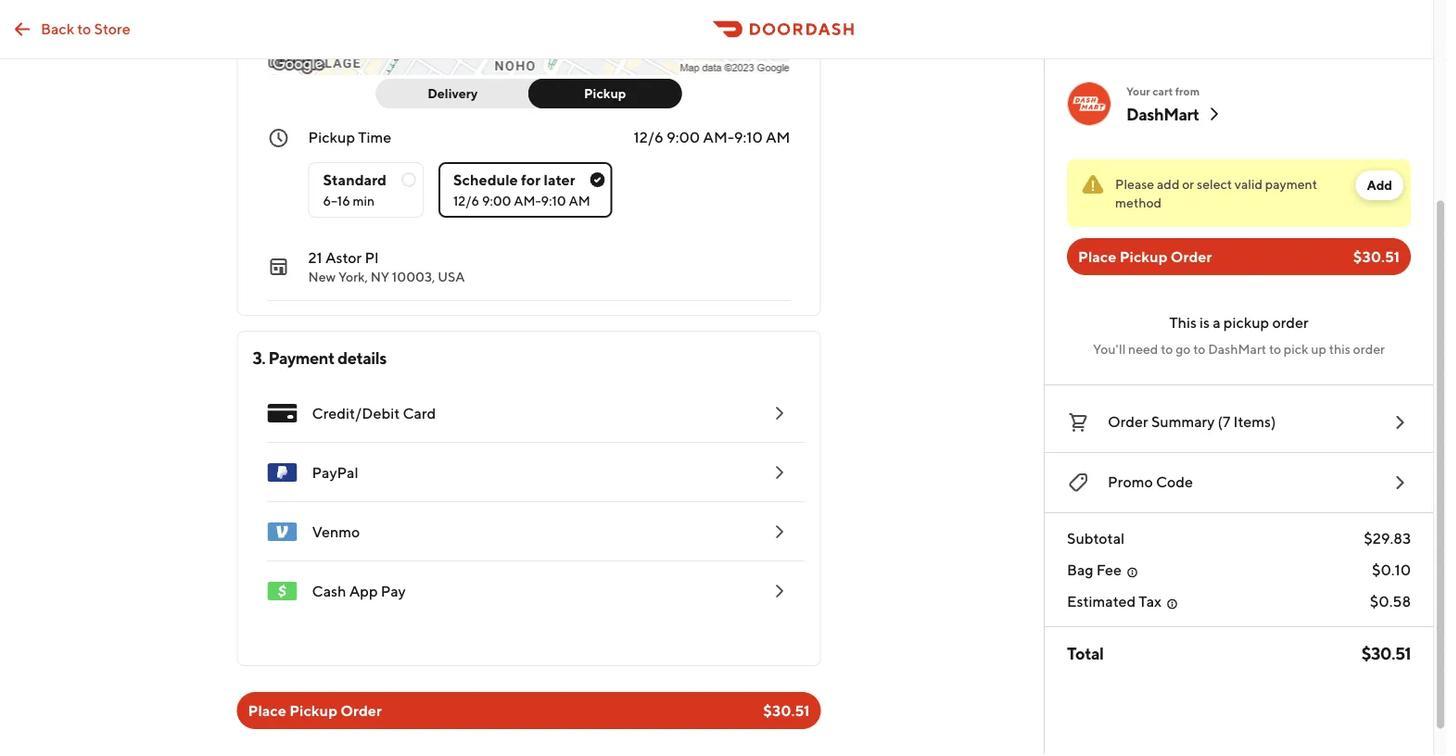 Task type: describe. For each thing, give the bounding box(es) containing it.
add new payment method image for credit/debit card
[[768, 402, 790, 425]]

pickup time
[[308, 128, 391, 146]]

store
[[94, 19, 130, 37]]

add new payment method image for cash app pay
[[768, 580, 790, 603]]

bag
[[1067, 561, 1094, 579]]

promo
[[1108, 473, 1153, 491]]

1 horizontal spatial am
[[766, 128, 790, 146]]

payment
[[1265, 177, 1317, 192]]

0 horizontal spatial order
[[1272, 314, 1309, 331]]

Pickup radio
[[528, 79, 682, 108]]

paypal
[[312, 464, 358, 482]]

cart
[[1153, 84, 1173, 97]]

your cart from
[[1126, 84, 1200, 97]]

1 horizontal spatial am-
[[703, 128, 734, 146]]

time
[[358, 128, 391, 146]]

0 vertical spatial 12/6 9:00 am-9:10 am
[[634, 128, 790, 146]]

0 vertical spatial 9:00
[[667, 128, 700, 146]]

order summary (7 items) button
[[1067, 408, 1411, 438]]

1 vertical spatial place pickup order
[[248, 702, 382, 720]]

astor
[[325, 249, 362, 267]]

standard
[[323, 171, 387, 189]]

need
[[1128, 342, 1158, 357]]

21
[[308, 249, 322, 267]]

schedule
[[453, 171, 518, 189]]

add new payment method image for paypal
[[768, 462, 790, 484]]

order inside button
[[1108, 413, 1148, 431]]

12/6 inside option group
[[453, 193, 479, 209]]

1 vertical spatial $30.51
[[1362, 643, 1411, 663]]

is
[[1200, 314, 1210, 331]]

0 vertical spatial place pickup order
[[1078, 248, 1212, 266]]

you'll need to go to dashmart to pick up this order
[[1093, 342, 1385, 357]]

up
[[1311, 342, 1327, 357]]

to left pick
[[1269, 342, 1281, 357]]

credit/debit card
[[312, 405, 436, 422]]

show menu image
[[267, 399, 297, 428]]

$29.83
[[1364, 530, 1411, 547]]

am- inside option group
[[514, 193, 541, 209]]

12/6 9:00 am-9:10 am inside option group
[[453, 193, 590, 209]]

1 horizontal spatial 12/6
[[634, 128, 664, 146]]

add
[[1157, 177, 1180, 192]]

add button
[[1356, 171, 1404, 200]]

subtotal
[[1067, 530, 1125, 547]]

to right back
[[77, 19, 91, 37]]

ny
[[370, 269, 389, 285]]

0 vertical spatial dashmart
[[1126, 104, 1199, 124]]

app
[[349, 583, 378, 600]]

york,
[[338, 269, 368, 285]]

Delivery radio
[[376, 79, 541, 108]]

promo code
[[1108, 473, 1193, 491]]

please
[[1115, 177, 1154, 192]]

go
[[1176, 342, 1191, 357]]

$0.58
[[1370, 593, 1411, 611]]

later
[[544, 171, 575, 189]]

summary
[[1151, 413, 1215, 431]]

2 vertical spatial $30.51
[[763, 702, 810, 720]]

to right go
[[1193, 342, 1206, 357]]

6–16 min
[[323, 193, 375, 209]]

am inside option group
[[569, 193, 590, 209]]

details
[[337, 348, 386, 368]]

delivery
[[428, 86, 478, 101]]

code
[[1156, 473, 1193, 491]]

venmo
[[312, 523, 360, 541]]

3. payment
[[253, 348, 335, 368]]

21 astor pl new york,  ny 10003,  usa
[[308, 249, 465, 285]]

2 vertical spatial order
[[340, 702, 382, 720]]

estimated
[[1067, 593, 1136, 611]]



Task type: locate. For each thing, give the bounding box(es) containing it.
1 horizontal spatial place pickup order
[[1078, 248, 1212, 266]]

1 horizontal spatial dashmart
[[1208, 342, 1267, 357]]

to
[[77, 19, 91, 37], [1161, 342, 1173, 357], [1193, 342, 1206, 357], [1269, 342, 1281, 357]]

0 vertical spatial order
[[1171, 248, 1212, 266]]

0 horizontal spatial place pickup order
[[248, 702, 382, 720]]

credit/debit
[[312, 405, 400, 422]]

am
[[766, 128, 790, 146], [569, 193, 590, 209]]

this
[[1169, 314, 1197, 331]]

menu
[[253, 384, 805, 621]]

0 vertical spatial add new payment method image
[[768, 402, 790, 425]]

this is a pickup order
[[1169, 314, 1309, 331]]

option group
[[308, 147, 790, 218]]

dashmart
[[1126, 104, 1199, 124], [1208, 342, 1267, 357]]

tax
[[1139, 593, 1162, 611]]

1 vertical spatial 12/6 9:00 am-9:10 am
[[453, 193, 590, 209]]

status containing please add or select valid payment method
[[1067, 159, 1411, 227]]

0 horizontal spatial place
[[248, 702, 286, 720]]

1 horizontal spatial 12/6 9:00 am-9:10 am
[[634, 128, 790, 146]]

1 vertical spatial am-
[[514, 193, 541, 209]]

0 horizontal spatial order
[[340, 702, 382, 720]]

total
[[1067, 643, 1104, 663]]

dashmart down this is a pickup order
[[1208, 342, 1267, 357]]

0 horizontal spatial 9:10
[[541, 193, 566, 209]]

schedule for later
[[453, 171, 575, 189]]

cash
[[312, 583, 346, 600]]

am-
[[703, 128, 734, 146], [514, 193, 541, 209]]

card
[[403, 405, 436, 422]]

0 vertical spatial order
[[1272, 314, 1309, 331]]

add
[[1367, 178, 1393, 193]]

for
[[521, 171, 541, 189]]

None radio
[[308, 162, 424, 218], [439, 162, 613, 218], [308, 162, 424, 218], [439, 162, 613, 218]]

items)
[[1234, 413, 1276, 431]]

order summary (7 items)
[[1108, 413, 1276, 431]]

1 horizontal spatial 9:10
[[734, 128, 763, 146]]

usa
[[438, 269, 465, 285]]

select
[[1197, 177, 1232, 192]]

cash app pay
[[312, 583, 406, 600]]

pickup
[[1224, 314, 1269, 331]]

$0.10
[[1372, 561, 1411, 579]]

order up pick
[[1272, 314, 1309, 331]]

$30.51
[[1353, 248, 1400, 266], [1362, 643, 1411, 663], [763, 702, 810, 720]]

pickup
[[584, 86, 626, 101], [308, 128, 355, 146], [1120, 248, 1168, 266], [289, 702, 337, 720]]

10003,
[[392, 269, 435, 285]]

1 vertical spatial 12/6
[[453, 193, 479, 209]]

you'll
[[1093, 342, 1126, 357]]

0 vertical spatial am-
[[703, 128, 734, 146]]

0 horizontal spatial dashmart
[[1126, 104, 1199, 124]]

1 horizontal spatial order
[[1353, 342, 1385, 357]]

please add or select valid payment method
[[1115, 177, 1317, 210]]

this
[[1329, 342, 1351, 357]]

9:10
[[734, 128, 763, 146], [541, 193, 566, 209]]

12/6
[[634, 128, 664, 146], [453, 193, 479, 209]]

0 horizontal spatial am
[[569, 193, 590, 209]]

1 vertical spatial add new payment method image
[[768, 580, 790, 603]]

from
[[1175, 84, 1200, 97]]

pl
[[365, 249, 379, 267]]

pickup inside option
[[584, 86, 626, 101]]

a
[[1213, 314, 1221, 331]]

order
[[1272, 314, 1309, 331], [1353, 342, 1385, 357]]

back to store link
[[0, 11, 142, 48]]

1 vertical spatial place
[[248, 702, 286, 720]]

dashmart link
[[1126, 103, 1225, 125]]

1 vertical spatial order
[[1108, 413, 1148, 431]]

1 add new payment method image from the top
[[768, 402, 790, 425]]

0 horizontal spatial 12/6 9:00 am-9:10 am
[[453, 193, 590, 209]]

to left go
[[1161, 342, 1173, 357]]

add new payment method image
[[768, 402, 790, 425], [768, 521, 790, 543]]

(7
[[1218, 413, 1231, 431]]

0 vertical spatial $30.51
[[1353, 248, 1400, 266]]

menu containing credit/debit card
[[253, 384, 805, 621]]

1 horizontal spatial place
[[1078, 248, 1117, 266]]

0 vertical spatial 9:10
[[734, 128, 763, 146]]

status
[[1067, 159, 1411, 227]]

option group containing standard
[[308, 147, 790, 218]]

6–16
[[323, 193, 350, 209]]

1 horizontal spatial order
[[1108, 413, 1148, 431]]

9:00
[[667, 128, 700, 146], [482, 193, 511, 209]]

1 vertical spatial add new payment method image
[[768, 521, 790, 543]]

12/6 9:00 am-9:10 am
[[634, 128, 790, 146], [453, 193, 590, 209]]

order
[[1171, 248, 1212, 266], [1108, 413, 1148, 431], [340, 702, 382, 720]]

dashmart down cart
[[1126, 104, 1199, 124]]

place
[[1078, 248, 1117, 266], [248, 702, 286, 720]]

2 add new payment method image from the top
[[768, 580, 790, 603]]

9:00 down pickup option
[[667, 128, 700, 146]]

9:00 inside option group
[[482, 193, 511, 209]]

valid
[[1235, 177, 1263, 192]]

0 vertical spatial am
[[766, 128, 790, 146]]

9:00 down schedule
[[482, 193, 511, 209]]

order right this on the right top
[[1353, 342, 1385, 357]]

1 vertical spatial am
[[569, 193, 590, 209]]

promo code button
[[1067, 468, 1411, 498]]

back
[[41, 19, 74, 37]]

1 horizontal spatial 9:00
[[667, 128, 700, 146]]

fee
[[1097, 561, 1122, 579]]

add new payment method image for venmo
[[768, 521, 790, 543]]

your
[[1126, 84, 1150, 97]]

0 horizontal spatial am-
[[514, 193, 541, 209]]

pick
[[1284, 342, 1309, 357]]

0 horizontal spatial 9:00
[[482, 193, 511, 209]]

back to store
[[41, 19, 130, 37]]

3. payment details
[[253, 348, 386, 368]]

1 vertical spatial 9:00
[[482, 193, 511, 209]]

1 vertical spatial 9:10
[[541, 193, 566, 209]]

place pickup order
[[1078, 248, 1212, 266], [248, 702, 382, 720]]

min
[[353, 193, 375, 209]]

add new payment method image
[[768, 462, 790, 484], [768, 580, 790, 603]]

pay
[[381, 583, 406, 600]]

method
[[1115, 195, 1162, 210]]

1 add new payment method image from the top
[[768, 462, 790, 484]]

12/6 down schedule
[[453, 193, 479, 209]]

0 horizontal spatial 12/6
[[453, 193, 479, 209]]

delivery or pickup selector option group
[[376, 79, 682, 108]]

1 vertical spatial dashmart
[[1208, 342, 1267, 357]]

0 vertical spatial place
[[1078, 248, 1117, 266]]

0 vertical spatial 12/6
[[634, 128, 664, 146]]

0 vertical spatial add new payment method image
[[768, 462, 790, 484]]

1 vertical spatial order
[[1353, 342, 1385, 357]]

new
[[308, 269, 336, 285]]

2 add new payment method image from the top
[[768, 521, 790, 543]]

or
[[1182, 177, 1194, 192]]

12/6 down pickup option
[[634, 128, 664, 146]]

2 horizontal spatial order
[[1171, 248, 1212, 266]]



Task type: vqa. For each thing, say whether or not it's contained in the screenshot.
The Soup to the left
no



